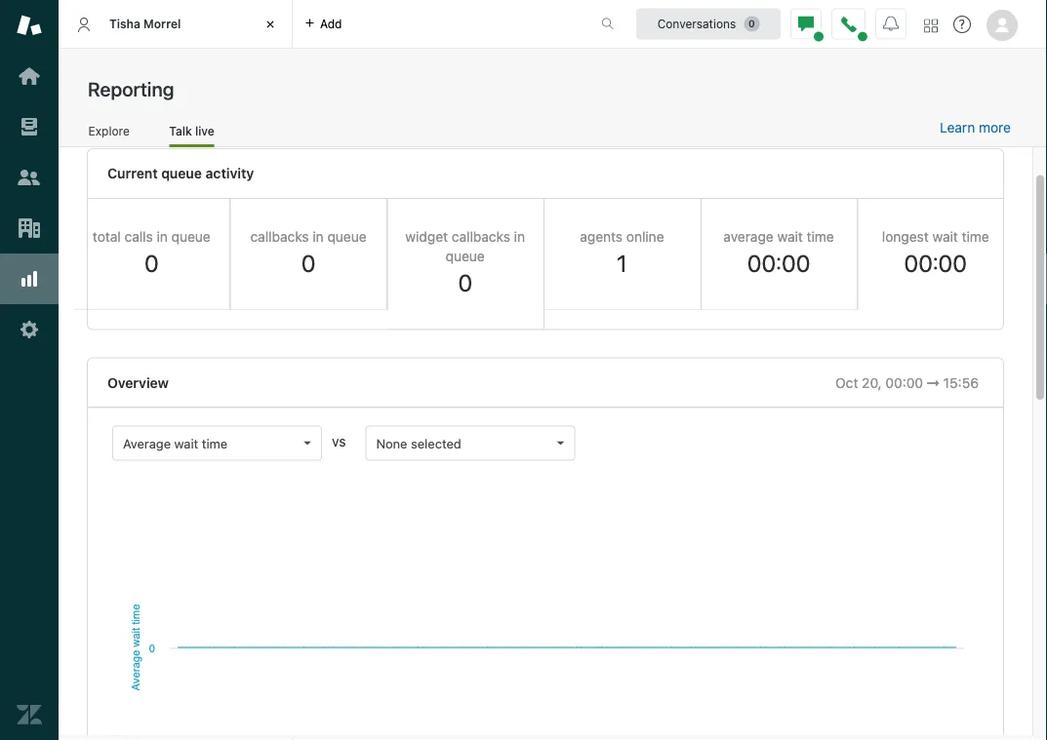 Task type: describe. For each thing, give the bounding box(es) containing it.
morrel
[[144, 17, 181, 31]]

reporting
[[88, 77, 174, 100]]

add
[[320, 17, 342, 31]]

views image
[[17, 114, 42, 140]]

conversations
[[658, 17, 736, 31]]

conversations button
[[636, 8, 781, 40]]

reporting image
[[17, 266, 42, 292]]

button displays agent's chat status as online. image
[[798, 16, 814, 32]]

add button
[[293, 0, 354, 48]]

explore
[[88, 124, 130, 138]]

tabs tab list
[[59, 0, 581, 49]]

get help image
[[954, 16, 971, 33]]

notifications image
[[883, 16, 899, 32]]

zendesk support image
[[17, 13, 42, 38]]

talk live link
[[169, 124, 214, 147]]

organizations image
[[17, 216, 42, 241]]

tisha
[[109, 17, 140, 31]]

customers image
[[17, 165, 42, 190]]



Task type: vqa. For each thing, say whether or not it's contained in the screenshot.
"tabs" 'tab list'
yes



Task type: locate. For each thing, give the bounding box(es) containing it.
tisha morrel
[[109, 17, 181, 31]]

zendesk products image
[[924, 19, 938, 33]]

talk
[[169, 124, 192, 138]]

talk live
[[169, 124, 214, 138]]

learn more
[[940, 120, 1011, 136]]

main element
[[0, 0, 59, 741]]

explore link
[[88, 124, 130, 144]]

learn
[[940, 120, 975, 136]]

live
[[195, 124, 214, 138]]

learn more link
[[940, 119, 1011, 137]]

get started image
[[17, 63, 42, 89]]

admin image
[[17, 317, 42, 343]]

zendesk image
[[17, 703, 42, 728]]

close image
[[261, 15, 280, 34]]

more
[[979, 120, 1011, 136]]

tisha morrel tab
[[59, 0, 293, 49]]



